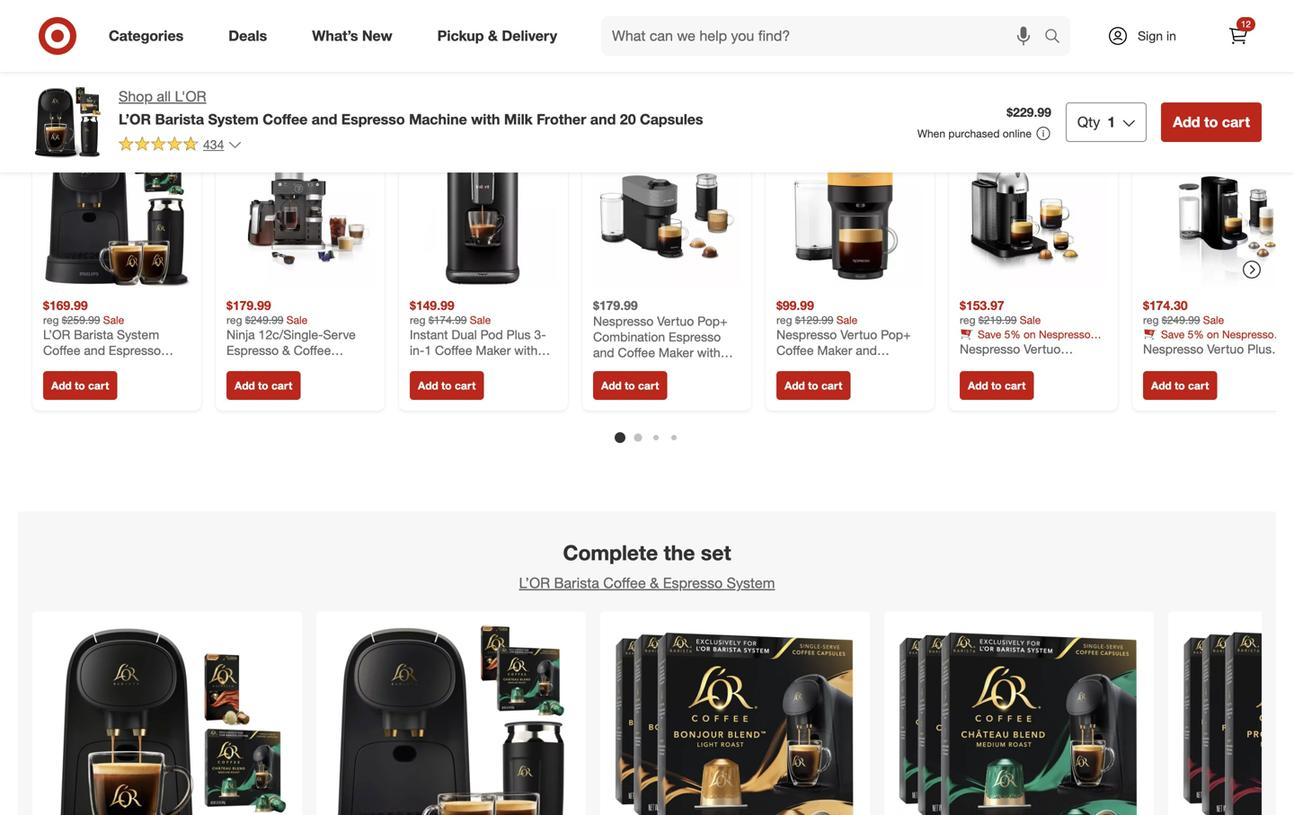 Task type: describe. For each thing, give the bounding box(es) containing it.
$229.99
[[1007, 104, 1052, 120]]

add to cart for $99.99
[[785, 379, 843, 392]]

add to cart button for $153.97
[[960, 371, 1034, 400]]

espresso inside $179.99 nespresso vertuo pop+ combination espresso and coffee maker with milk frother
[[669, 329, 721, 345]]

shop all l'or l'or barista system coffee and espresso machine with milk frother and 20 capsules
[[119, 88, 704, 128]]

barista inside $179.99 reg $249.99 sale ninja 12c/single-serve espresso & coffee barista system – cfn601
[[227, 358, 266, 374]]

cart for $153.97
[[1005, 379, 1026, 392]]

on for $174.30
[[1208, 328, 1220, 341]]

l'or provocateur medium roast blend coffee capsules - 30ct image
[[1180, 623, 1295, 816]]

delivery
[[502, 27, 558, 45]]

cart for $174.30
[[1189, 379, 1210, 392]]

$174.99
[[429, 313, 467, 327]]

$149.99
[[410, 298, 455, 313]]

–
[[316, 358, 323, 374]]

& inside $179.99 reg $249.99 sale ninja 12c/single-serve espresso & coffee barista system – cfn601
[[282, 343, 290, 358]]

add for $179.99
[[235, 379, 255, 392]]

& right pickup
[[488, 27, 498, 45]]

save 5% on nespresso coffee & espresso machines for $174.30
[[1144, 328, 1281, 355]]

to for $99.99
[[808, 379, 819, 392]]

nespresso for $153.97
[[1039, 328, 1091, 341]]

espresso down the $219.99
[[1003, 341, 1048, 355]]

machines for $153.97
[[1051, 341, 1097, 355]]

what's
[[312, 27, 358, 45]]

l'or inside shop all l'or l'or barista system coffee and espresso machine with milk frother and 20 capsules
[[119, 110, 151, 128]]

add down combination
[[602, 379, 622, 392]]

new
[[362, 27, 393, 45]]

system inside $179.99 reg $249.99 sale ninja 12c/single-serve espresso & coffee barista system – cfn601
[[270, 358, 312, 374]]

434
[[203, 137, 224, 152]]

cfn601
[[327, 358, 373, 374]]

nespresso vertuo chrome coffee maker and espresso machine by breville image
[[960, 139, 1108, 287]]

pop+
[[698, 313, 728, 329]]

reg for $174.30
[[1144, 313, 1159, 327]]

add to cart button for $174.30
[[1144, 371, 1218, 400]]

search
[[1037, 29, 1080, 46]]

to for $153.97
[[992, 379, 1002, 392]]

12
[[1242, 18, 1252, 30]]

espresso down the
[[663, 575, 723, 592]]

maker
[[659, 345, 694, 360]]

barista inside shop all l'or l'or barista system coffee and espresso machine with milk frother and 20 capsules
[[155, 110, 204, 128]]

espresso down $174.30 reg $249.99 sale
[[1187, 341, 1231, 355]]

434 link
[[119, 136, 242, 156]]

$179.99 for nespresso
[[593, 298, 638, 313]]

reg for $99.99
[[777, 313, 793, 327]]

nespresso vertuo pop+ coffee maker and espresso machine - mango yellow - env92y image
[[777, 139, 924, 287]]

reg for $149.99
[[410, 313, 426, 327]]

What can we help you find? suggestions appear below search field
[[602, 16, 1049, 56]]

ninja 12c/single-serve espresso & coffee barista system – cfn601 image
[[227, 139, 374, 287]]

$174.30
[[1144, 298, 1188, 313]]

cart for $99.99
[[822, 379, 843, 392]]

system for l'or
[[727, 575, 775, 592]]

save 5% on nespresso coffee & espresso machines for $153.97
[[960, 328, 1097, 355]]

2 horizontal spatial barista
[[554, 575, 600, 592]]

add for $149.99
[[418, 379, 439, 392]]

and down what's
[[312, 110, 338, 128]]

$259.99
[[62, 313, 100, 327]]

5% for $153.97
[[1005, 328, 1021, 341]]

ninja
[[227, 327, 255, 343]]

sale for $99.99
[[837, 313, 858, 327]]

qty 1
[[1078, 113, 1116, 131]]

cart down 12 link
[[1223, 113, 1251, 131]]

pickup
[[438, 27, 484, 45]]

instant dual pod plus 3-in-1 coffee maker with espresso machine, pod coffee maker and ground coffee, nespresso capsules compatible - black image
[[410, 139, 557, 287]]

$249.99 for $174.30
[[1162, 313, 1201, 327]]

pickup & delivery
[[438, 27, 558, 45]]

cart for $179.99
[[272, 379, 293, 392]]

machine
[[409, 110, 467, 128]]

$219.99
[[979, 313, 1017, 327]]

espresso inside $179.99 reg $249.99 sale ninja 12c/single-serve espresso & coffee barista system – cfn601
[[227, 343, 279, 358]]

coffee for $174.30
[[1144, 341, 1174, 355]]

categories link
[[94, 16, 206, 56]]

$153.97 reg $219.99 sale
[[960, 298, 1041, 327]]

l'or chateau medium roast blend coffee capsules - 30ct image
[[896, 623, 1144, 816]]

coffee inside shop all l'or l'or barista system coffee and espresso machine with milk frother and 20 capsules
[[263, 110, 308, 128]]

1 horizontal spatial l'or barista system coffee and espresso machine with milk frother two double walled coffee glasses and 20 capsules image
[[327, 623, 575, 816]]

what's new link
[[297, 16, 415, 56]]

and inside $179.99 nespresso vertuo pop+ combination espresso and coffee maker with milk frother
[[593, 345, 615, 360]]

when purchased online
[[918, 127, 1032, 140]]

& down $174.30 reg $249.99 sale
[[1177, 341, 1184, 355]]

reg for $153.97
[[960, 313, 976, 327]]

with inside $179.99 nespresso vertuo pop+ combination espresso and coffee maker with milk frother
[[698, 345, 721, 360]]

add to cart for $149.99
[[418, 379, 476, 392]]

$149.99 reg $174.99 sale
[[410, 298, 491, 327]]

sale for $179.99
[[287, 313, 308, 327]]

milk inside $179.99 nespresso vertuo pop+ combination espresso and coffee maker with milk frother
[[593, 360, 616, 376]]

coffee inside $179.99 reg $249.99 sale ninja 12c/single-serve espresso & coffee barista system – cfn601
[[294, 343, 331, 358]]

sale for $149.99
[[470, 313, 491, 327]]

coffee inside $179.99 nespresso vertuo pop+ combination espresso and coffee maker with milk frother
[[618, 345, 656, 360]]

save for $174.30
[[1162, 328, 1185, 341]]

when
[[918, 127, 946, 140]]

what's new
[[312, 27, 393, 45]]

qty
[[1078, 113, 1101, 131]]

shop
[[119, 88, 153, 105]]



Task type: locate. For each thing, give the bounding box(es) containing it.
cart down the $219.99
[[1005, 379, 1026, 392]]

purchased
[[949, 127, 1000, 140]]

cart
[[1223, 113, 1251, 131], [88, 379, 109, 392], [272, 379, 293, 392], [455, 379, 476, 392], [638, 379, 659, 392], [822, 379, 843, 392], [1005, 379, 1026, 392], [1189, 379, 1210, 392]]

& down the $219.99
[[993, 341, 1000, 355]]

coffee down the $219.99
[[960, 341, 990, 355]]

machines for $174.30
[[1234, 341, 1281, 355]]

0 horizontal spatial $249.99
[[245, 313, 284, 327]]

1 horizontal spatial system
[[270, 358, 312, 374]]

1 horizontal spatial save
[[1162, 328, 1185, 341]]

2 save 5% on nespresso coffee & espresso machines from the left
[[1144, 328, 1281, 355]]

1 vertical spatial l'or barista system coffee and espresso machine with milk frother two double walled coffee glasses and 20 capsules image
[[327, 623, 575, 816]]

2 on from the left
[[1208, 328, 1220, 341]]

categories
[[109, 27, 184, 45]]

1 horizontal spatial with
[[698, 345, 721, 360]]

2 horizontal spatial system
[[727, 575, 775, 592]]

system up 434
[[208, 110, 259, 128]]

0 vertical spatial with
[[471, 110, 500, 128]]

0 vertical spatial system
[[208, 110, 259, 128]]

1 vertical spatial milk
[[593, 360, 616, 376]]

0 horizontal spatial milk
[[504, 110, 533, 128]]

0 horizontal spatial with
[[471, 110, 500, 128]]

combination
[[593, 329, 666, 345]]

add right 1 on the right
[[1174, 113, 1201, 131]]

2 machines from the left
[[1234, 341, 1281, 355]]

barista down the l'or
[[155, 110, 204, 128]]

image of l'or barista system coffee and espresso machine with milk frother and 20 capsules image
[[32, 86, 104, 158]]

reg inside $179.99 reg $249.99 sale ninja 12c/single-serve espresso & coffee barista system – cfn601
[[227, 313, 242, 327]]

sale left serve
[[287, 313, 308, 327]]

2 5% from the left
[[1188, 328, 1205, 341]]

2 coffee from the left
[[1144, 341, 1174, 355]]

0 horizontal spatial l'or
[[119, 110, 151, 128]]

coffee down the $174.30
[[1144, 341, 1174, 355]]

6 sale from the left
[[1204, 313, 1225, 327]]

to for $179.99
[[258, 379, 269, 392]]

capsules
[[640, 110, 704, 128]]

add
[[1174, 113, 1201, 131], [51, 379, 72, 392], [235, 379, 255, 392], [418, 379, 439, 392], [602, 379, 622, 392], [785, 379, 805, 392], [968, 379, 989, 392], [1152, 379, 1172, 392]]

0 horizontal spatial barista
[[155, 110, 204, 128]]

milk down combination
[[593, 360, 616, 376]]

add to cart button
[[1162, 103, 1262, 142], [43, 371, 117, 400], [227, 371, 301, 400], [410, 371, 484, 400], [593, 371, 667, 400], [777, 371, 851, 400], [960, 371, 1034, 400], [1144, 371, 1218, 400]]

pickup & delivery link
[[422, 16, 580, 56]]

$179.99 inside $179.99 nespresso vertuo pop+ combination espresso and coffee maker with milk frother
[[593, 298, 638, 313]]

20
[[620, 110, 636, 128]]

cart down $174.30 reg $249.99 sale
[[1189, 379, 1210, 392]]

& down complete the set
[[650, 575, 659, 592]]

cart down maker
[[638, 379, 659, 392]]

5% down $174.30 reg $249.99 sale
[[1188, 328, 1205, 341]]

$153.97
[[960, 298, 1005, 313]]

online
[[1003, 127, 1032, 140]]

1 $249.99 from the left
[[245, 313, 284, 327]]

3 reg from the left
[[410, 313, 426, 327]]

0 horizontal spatial 5%
[[1005, 328, 1021, 341]]

in
[[1167, 28, 1177, 44]]

1 save 5% on nespresso coffee & espresso machines from the left
[[960, 328, 1097, 355]]

l'or
[[119, 110, 151, 128], [519, 575, 550, 592]]

1 coffee from the left
[[960, 341, 990, 355]]

and left 20
[[591, 110, 616, 128]]

complete the set
[[563, 540, 731, 565]]

0 vertical spatial barista
[[155, 110, 204, 128]]

search button
[[1037, 16, 1080, 59]]

and left maker
[[593, 345, 615, 360]]

frother inside $179.99 nespresso vertuo pop+ combination espresso and coffee maker with milk frother
[[620, 360, 660, 376]]

cart down $174.99
[[455, 379, 476, 392]]

sign in link
[[1092, 16, 1205, 56]]

vertuo
[[657, 313, 694, 329]]

2 vertical spatial barista
[[554, 575, 600, 592]]

add for $153.97
[[968, 379, 989, 392]]

0 horizontal spatial save 5% on nespresso coffee & espresso machines
[[960, 328, 1097, 355]]

0 horizontal spatial machines
[[1051, 341, 1097, 355]]

0 horizontal spatial system
[[208, 110, 259, 128]]

0 vertical spatial frother
[[537, 110, 587, 128]]

coffee for $153.97
[[960, 341, 990, 355]]

add down $259.99
[[51, 379, 72, 392]]

add for $99.99
[[785, 379, 805, 392]]

sale inside $153.97 reg $219.99 sale
[[1020, 313, 1041, 327]]

cart for $149.99
[[455, 379, 476, 392]]

nespresso
[[593, 313, 654, 329], [1039, 328, 1091, 341], [1223, 328, 1275, 341]]

l'or bonjour light roast blend coffee capsules - 30ct image
[[611, 623, 860, 816]]

with inside shop all l'or l'or barista system coffee and espresso machine with milk frother and 20 capsules
[[471, 110, 500, 128]]

add to cart button for $179.99
[[227, 371, 301, 400]]

espresso left machine in the top of the page
[[342, 110, 405, 128]]

save 5% on nespresso coffee & espresso machines
[[960, 328, 1097, 355], [1144, 328, 1281, 355]]

add to cart button for $169.99
[[43, 371, 117, 400]]

coffee
[[960, 341, 990, 355], [1144, 341, 1174, 355]]

$174.30 reg $249.99 sale
[[1144, 298, 1225, 327]]

save 5% on nespresso coffee & espresso machines down $174.30 reg $249.99 sale
[[1144, 328, 1281, 355]]

1 horizontal spatial barista
[[227, 358, 266, 374]]

sale inside $174.30 reg $249.99 sale
[[1204, 313, 1225, 327]]

barista
[[155, 110, 204, 128], [227, 358, 266, 374], [554, 575, 600, 592]]

l'or barista system coffee and espresso machine with 20 capsules image
[[43, 623, 291, 816]]

reg inside $153.97 reg $219.99 sale
[[960, 313, 976, 327]]

sale right $259.99
[[103, 313, 124, 327]]

$169.99
[[43, 298, 88, 313]]

add to cart button for $149.99
[[410, 371, 484, 400]]

$179.99 reg $249.99 sale ninja 12c/single-serve espresso & coffee barista system – cfn601
[[227, 298, 373, 374]]

sale inside $179.99 reg $249.99 sale ninja 12c/single-serve espresso & coffee barista system – cfn601
[[287, 313, 308, 327]]

to for $149.99
[[442, 379, 452, 392]]

$179.99
[[227, 298, 271, 313], [593, 298, 638, 313]]

reg inside $169.99 reg $259.99 sale
[[43, 313, 59, 327]]

2 reg from the left
[[227, 313, 242, 327]]

with right machine in the top of the page
[[471, 110, 500, 128]]

to
[[1205, 113, 1219, 131], [75, 379, 85, 392], [258, 379, 269, 392], [442, 379, 452, 392], [625, 379, 635, 392], [808, 379, 819, 392], [992, 379, 1002, 392], [1175, 379, 1186, 392]]

add to cart for $153.97
[[968, 379, 1026, 392]]

cart down $129.99
[[822, 379, 843, 392]]

12c/single-
[[259, 327, 323, 343]]

add to cart for $179.99
[[235, 379, 293, 392]]

system
[[208, 110, 259, 128], [270, 358, 312, 374], [727, 575, 775, 592]]

1 save from the left
[[978, 328, 1002, 341]]

sale right $174.99
[[470, 313, 491, 327]]

sale right $129.99
[[837, 313, 858, 327]]

$179.99 nespresso vertuo pop+ combination espresso and coffee maker with milk frother
[[593, 298, 728, 376]]

l'or barista system coffee and espresso machine with milk frother two double walled coffee glasses and 20 capsules image
[[43, 139, 191, 287], [327, 623, 575, 816]]

barista down complete
[[554, 575, 600, 592]]

reg for $169.99
[[43, 313, 59, 327]]

1 vertical spatial l'or
[[519, 575, 550, 592]]

5% down the $219.99
[[1005, 328, 1021, 341]]

1 horizontal spatial $179.99
[[593, 298, 638, 313]]

save down the $219.99
[[978, 328, 1002, 341]]

$179.99 up combination
[[593, 298, 638, 313]]

2 horizontal spatial nespresso
[[1223, 328, 1275, 341]]

12 link
[[1219, 16, 1259, 56]]

frother inside shop all l'or l'or barista system coffee and espresso machine with milk frother and 20 capsules
[[537, 110, 587, 128]]

with down pop+
[[698, 345, 721, 360]]

0 vertical spatial milk
[[504, 110, 533, 128]]

on down $153.97 reg $219.99 sale
[[1024, 328, 1036, 341]]

$179.99 up ninja
[[227, 298, 271, 313]]

espresso inside shop all l'or l'or barista system coffee and espresso machine with milk frother and 20 capsules
[[342, 110, 405, 128]]

system down set
[[727, 575, 775, 592]]

coffee
[[263, 110, 308, 128], [294, 343, 331, 358], [618, 345, 656, 360], [604, 575, 646, 592]]

sign in
[[1138, 28, 1177, 44]]

0 vertical spatial l'or barista system coffee and espresso machine with milk frother two double walled coffee glasses and 20 capsules image
[[43, 139, 191, 287]]

1 horizontal spatial nespresso
[[1039, 328, 1091, 341]]

save for $153.97
[[978, 328, 1002, 341]]

2 sale from the left
[[287, 313, 308, 327]]

2 $249.99 from the left
[[1162, 313, 1201, 327]]

deals
[[229, 27, 267, 45]]

1 machines from the left
[[1051, 341, 1097, 355]]

1 5% from the left
[[1005, 328, 1021, 341]]

1 horizontal spatial $249.99
[[1162, 313, 1201, 327]]

complete
[[563, 540, 658, 565]]

reg
[[43, 313, 59, 327], [227, 313, 242, 327], [410, 313, 426, 327], [777, 313, 793, 327], [960, 313, 976, 327], [1144, 313, 1159, 327]]

0 vertical spatial l'or
[[119, 110, 151, 128]]

nespresso for $174.30
[[1223, 328, 1275, 341]]

save down $174.30 reg $249.99 sale
[[1162, 328, 1185, 341]]

5 reg from the left
[[960, 313, 976, 327]]

5 sale from the left
[[1020, 313, 1041, 327]]

4 reg from the left
[[777, 313, 793, 327]]

to for $174.30
[[1175, 379, 1186, 392]]

2 save from the left
[[1162, 328, 1185, 341]]

1 sale from the left
[[103, 313, 124, 327]]

$99.99 reg $129.99 sale
[[777, 298, 858, 327]]

sale for $153.97
[[1020, 313, 1041, 327]]

system for shop
[[208, 110, 259, 128]]

1
[[1108, 113, 1116, 131]]

1 vertical spatial with
[[698, 345, 721, 360]]

barista down ninja
[[227, 358, 266, 374]]

with
[[471, 110, 500, 128], [698, 345, 721, 360]]

add to cart for $169.99
[[51, 379, 109, 392]]

1 $179.99 from the left
[[227, 298, 271, 313]]

frother down combination
[[620, 360, 660, 376]]

1 vertical spatial frother
[[620, 360, 660, 376]]

1 vertical spatial system
[[270, 358, 312, 374]]

add down $174.99
[[418, 379, 439, 392]]

add for $174.30
[[1152, 379, 1172, 392]]

save
[[978, 328, 1002, 341], [1162, 328, 1185, 341]]

system inside shop all l'or l'or barista system coffee and espresso machine with milk frother and 20 capsules
[[208, 110, 259, 128]]

$179.99 for reg
[[227, 298, 271, 313]]

nespresso vertuo pop+ combination espresso and coffee maker with milk frother image
[[593, 139, 741, 287]]

milk right machine in the top of the page
[[504, 110, 533, 128]]

to for $169.99
[[75, 379, 85, 392]]

system left '–'
[[270, 358, 312, 374]]

l'or barista coffee & espresso system
[[519, 575, 775, 592]]

save 5% on nespresso coffee & espresso machines down the $219.99
[[960, 328, 1097, 355]]

reg for $179.99
[[227, 313, 242, 327]]

espresso right combination
[[669, 329, 721, 345]]

1 horizontal spatial coffee
[[1144, 341, 1174, 355]]

$249.99 for $179.99
[[245, 313, 284, 327]]

5%
[[1005, 328, 1021, 341], [1188, 328, 1205, 341]]

sale right the $219.99
[[1020, 313, 1041, 327]]

and
[[312, 110, 338, 128], [591, 110, 616, 128], [593, 345, 615, 360]]

reg inside $174.30 reg $249.99 sale
[[1144, 313, 1159, 327]]

l'or barista coffee & espresso system link
[[519, 575, 775, 592]]

2 vertical spatial system
[[727, 575, 775, 592]]

nespresso left vertuo
[[593, 313, 654, 329]]

sale for $169.99
[[103, 313, 124, 327]]

0 horizontal spatial on
[[1024, 328, 1036, 341]]

1 horizontal spatial milk
[[593, 360, 616, 376]]

0 horizontal spatial $179.99
[[227, 298, 271, 313]]

add to cart button for $99.99
[[777, 371, 851, 400]]

all
[[157, 88, 171, 105]]

5% for $174.30
[[1188, 328, 1205, 341]]

deals link
[[213, 16, 290, 56]]

1 horizontal spatial 5%
[[1188, 328, 1205, 341]]

add down the $219.99
[[968, 379, 989, 392]]

$179.99 inside $179.99 reg $249.99 sale ninja 12c/single-serve espresso & coffee barista system – cfn601
[[227, 298, 271, 313]]

0 horizontal spatial l'or barista system coffee and espresso machine with milk frother two double walled coffee glasses and 20 capsules image
[[43, 139, 191, 287]]

espresso left '–'
[[227, 343, 279, 358]]

1 horizontal spatial frother
[[620, 360, 660, 376]]

2 $179.99 from the left
[[593, 298, 638, 313]]

frother
[[537, 110, 587, 128], [620, 360, 660, 376]]

sale inside $169.99 reg $259.99 sale
[[103, 313, 124, 327]]

sale
[[103, 313, 124, 327], [287, 313, 308, 327], [470, 313, 491, 327], [837, 313, 858, 327], [1020, 313, 1041, 327], [1204, 313, 1225, 327]]

1 reg from the left
[[43, 313, 59, 327]]

add to cart for $174.30
[[1152, 379, 1210, 392]]

6 reg from the left
[[1144, 313, 1159, 327]]

1 on from the left
[[1024, 328, 1036, 341]]

0 horizontal spatial save
[[978, 328, 1002, 341]]

sale for $174.30
[[1204, 313, 1225, 327]]

sign
[[1138, 28, 1164, 44]]

3 sale from the left
[[470, 313, 491, 327]]

milk inside shop all l'or l'or barista system coffee and espresso machine with milk frother and 20 capsules
[[504, 110, 533, 128]]

1 horizontal spatial l'or
[[519, 575, 550, 592]]

$99.99
[[777, 298, 815, 313]]

cart for $169.99
[[88, 379, 109, 392]]

set
[[701, 540, 731, 565]]

$169.99 reg $259.99 sale
[[43, 298, 124, 327]]

add down $129.99
[[785, 379, 805, 392]]

nespresso vertuo plus deluxe espresso and coffee maker bundle image
[[1144, 139, 1291, 287]]

4 sale from the left
[[837, 313, 858, 327]]

l'or
[[175, 88, 206, 105]]

sale inside $99.99 reg $129.99 sale
[[837, 313, 858, 327]]

cart down 12c/single-
[[272, 379, 293, 392]]

sale inside $149.99 reg $174.99 sale
[[470, 313, 491, 327]]

1 horizontal spatial on
[[1208, 328, 1220, 341]]

add down ninja
[[235, 379, 255, 392]]

nespresso down $153.97 reg $219.99 sale
[[1039, 328, 1091, 341]]

0 horizontal spatial coffee
[[960, 341, 990, 355]]

1 vertical spatial barista
[[227, 358, 266, 374]]

$249.99 inside $179.99 reg $249.99 sale ninja 12c/single-serve espresso & coffee barista system – cfn601
[[245, 313, 284, 327]]

add for $169.99
[[51, 379, 72, 392]]

nespresso down $174.30 reg $249.99 sale
[[1223, 328, 1275, 341]]

add to cart
[[1174, 113, 1251, 131], [51, 379, 109, 392], [235, 379, 293, 392], [418, 379, 476, 392], [602, 379, 659, 392], [785, 379, 843, 392], [968, 379, 1026, 392], [1152, 379, 1210, 392]]

serve
[[323, 327, 356, 343]]

add down $174.30 reg $249.99 sale
[[1152, 379, 1172, 392]]

espresso
[[342, 110, 405, 128], [669, 329, 721, 345], [1003, 341, 1048, 355], [1187, 341, 1231, 355], [227, 343, 279, 358], [663, 575, 723, 592]]

milk
[[504, 110, 533, 128], [593, 360, 616, 376]]

$129.99
[[796, 313, 834, 327]]

advertisement region
[[18, 0, 1277, 51]]

sale right the $174.30
[[1204, 313, 1225, 327]]

$249.99 inside $174.30 reg $249.99 sale
[[1162, 313, 1201, 327]]

on
[[1024, 328, 1036, 341], [1208, 328, 1220, 341]]

reg inside $149.99 reg $174.99 sale
[[410, 313, 426, 327]]

frother left 20
[[537, 110, 587, 128]]

0 horizontal spatial nespresso
[[593, 313, 654, 329]]

on for $153.97
[[1024, 328, 1036, 341]]

$249.99
[[245, 313, 284, 327], [1162, 313, 1201, 327]]

1 horizontal spatial machines
[[1234, 341, 1281, 355]]

0 horizontal spatial frother
[[537, 110, 587, 128]]

reg inside $99.99 reg $129.99 sale
[[777, 313, 793, 327]]

nespresso inside $179.99 nespresso vertuo pop+ combination espresso and coffee maker with milk frother
[[593, 313, 654, 329]]

&
[[488, 27, 498, 45], [993, 341, 1000, 355], [1177, 341, 1184, 355], [282, 343, 290, 358], [650, 575, 659, 592]]

& left '–'
[[282, 343, 290, 358]]

on down $174.30 reg $249.99 sale
[[1208, 328, 1220, 341]]

the
[[664, 540, 695, 565]]

1 horizontal spatial save 5% on nespresso coffee & espresso machines
[[1144, 328, 1281, 355]]

machines
[[1051, 341, 1097, 355], [1234, 341, 1281, 355]]

cart down $259.99
[[88, 379, 109, 392]]



Task type: vqa. For each thing, say whether or not it's contained in the screenshot.
left '5%'
yes



